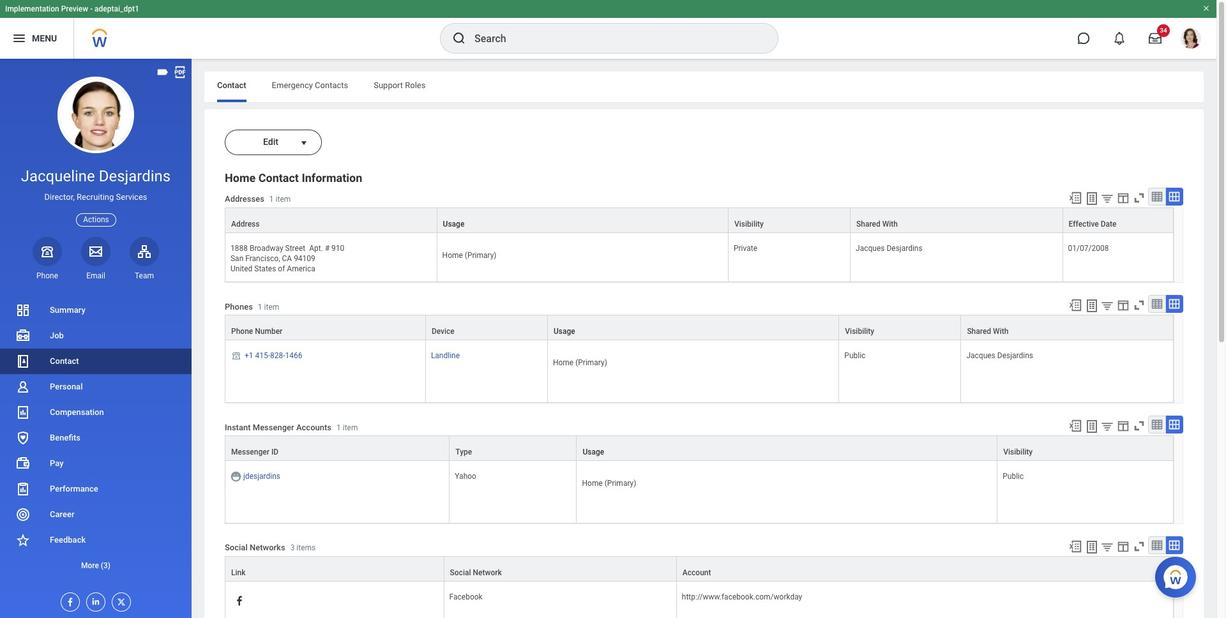 Task type: describe. For each thing, give the bounding box(es) containing it.
click to view/edit grid preferences image
[[1116, 191, 1130, 205]]

0 vertical spatial shared with button
[[851, 208, 1062, 232]]

job link
[[0, 323, 192, 349]]

id
[[271, 448, 278, 457]]

export to worksheets image for phones
[[1084, 298, 1100, 314]]

0 horizontal spatial usage
[[443, 220, 464, 229]]

public element for item
[[844, 349, 865, 360]]

phone for phone number
[[231, 327, 253, 336]]

support
[[374, 80, 403, 90]]

personal link
[[0, 374, 192, 400]]

contact link
[[0, 349, 192, 374]]

1 inside instant messenger accounts 1 item
[[337, 423, 341, 432]]

shared for top shared with popup button
[[856, 220, 880, 229]]

0 vertical spatial visibility button
[[729, 208, 850, 232]]

email jacqueline desjardins element
[[81, 271, 110, 281]]

summary image
[[15, 303, 31, 318]]

address
[[231, 220, 260, 229]]

messenger inside popup button
[[231, 448, 269, 457]]

1 vertical spatial jacques desjardins
[[966, 351, 1033, 360]]

close environment banner image
[[1202, 4, 1210, 12]]

street
[[285, 244, 305, 253]]

select to filter grid data image for networks
[[1100, 540, 1114, 554]]

home inside landline home (primary)
[[553, 358, 574, 367]]

2 horizontal spatial desjardins
[[997, 351, 1033, 360]]

1 vertical spatial jacques
[[966, 351, 995, 360]]

toolbar for social networks
[[1063, 536, 1183, 556]]

link button
[[225, 557, 444, 581]]

http://www.facebook.com/workday
[[682, 593, 802, 602]]

select to filter grid data image for accounts
[[1100, 420, 1114, 433]]

performance link
[[0, 476, 192, 502]]

fullscreen image for social networks
[[1132, 540, 1146, 554]]

benefits
[[50, 433, 80, 443]]

phone number button
[[225, 316, 425, 340]]

visibility button for accounts
[[998, 436, 1173, 461]]

910
[[331, 244, 344, 253]]

career link
[[0, 502, 192, 527]]

more (3)
[[81, 561, 111, 570]]

team
[[135, 271, 154, 280]]

feedback image
[[15, 533, 31, 548]]

expand table image for instant messenger accounts
[[1168, 418, 1181, 431]]

home contact information
[[225, 171, 362, 185]]

actions
[[83, 215, 109, 224]]

row containing +1 415-828-1466
[[225, 341, 1174, 403]]

inbox large image
[[1149, 32, 1162, 45]]

link
[[231, 568, 246, 577]]

row containing link
[[225, 556, 1174, 582]]

table image for 3
[[1151, 539, 1163, 552]]

performance
[[50, 484, 98, 494]]

feedback
[[50, 535, 86, 545]]

expand table image for addresses
[[1168, 190, 1181, 203]]

phone image
[[231, 351, 242, 361]]

415-
[[255, 351, 270, 360]]

row containing facebook
[[225, 582, 1174, 618]]

desjardins inside navigation pane region
[[99, 167, 171, 185]]

visibility for item
[[845, 327, 874, 336]]

addresses 1 item
[[225, 194, 291, 204]]

yahoo element
[[455, 470, 476, 481]]

2 vertical spatial home (primary) element
[[582, 477, 636, 488]]

actions button
[[76, 213, 116, 227]]

more (3) button
[[0, 553, 192, 579]]

+1 415-828-1466 link
[[245, 349, 302, 360]]

jacqueline desjardins
[[21, 167, 171, 185]]

click to view/edit grid preferences image for 3
[[1116, 540, 1130, 554]]

phone for phone
[[36, 271, 58, 280]]

828-
[[270, 351, 285, 360]]

instant
[[225, 422, 251, 432]]

social network button
[[444, 557, 676, 581]]

export to excel image for networks
[[1068, 540, 1082, 554]]

more
[[81, 561, 99, 570]]

1888
[[231, 244, 248, 253]]

device
[[432, 327, 455, 336]]

Search Workday  search field
[[474, 24, 752, 52]]

(primary) for topmost "home (primary)" element
[[465, 251, 497, 260]]

job
[[50, 331, 64, 340]]

table image
[[1151, 298, 1163, 311]]

row containing address
[[225, 208, 1174, 233]]

export to excel image for accounts
[[1068, 419, 1082, 433]]

export to excel image for 1
[[1068, 191, 1082, 205]]

1 horizontal spatial jacques desjardins element
[[966, 349, 1033, 360]]

emergency
[[272, 80, 313, 90]]

implementation
[[5, 4, 59, 13]]

instant messenger accounts 1 item
[[225, 422, 358, 432]]

notifications large image
[[1113, 32, 1126, 45]]

address button
[[225, 208, 437, 232]]

1 vertical spatial home (primary) element
[[553, 356, 607, 367]]

more (3) button
[[0, 558, 192, 573]]

(primary) for bottommost "home (primary)" element
[[605, 479, 636, 488]]

states
[[254, 265, 276, 273]]

visibility button for item
[[839, 316, 961, 340]]

information
[[302, 171, 362, 185]]

apt.
[[309, 244, 323, 253]]

network
[[473, 568, 502, 577]]

export to worksheets image
[[1084, 419, 1100, 434]]

tag image
[[156, 65, 170, 79]]

social network
[[450, 568, 502, 577]]

summary link
[[0, 298, 192, 323]]

usage for accounts
[[583, 448, 604, 457]]

account
[[682, 568, 711, 577]]

contacts
[[315, 80, 348, 90]]

edit
[[263, 137, 278, 147]]

with for top shared with popup button
[[882, 220, 898, 229]]

private
[[734, 244, 757, 253]]

1 horizontal spatial home (primary)
[[582, 479, 636, 488]]

34
[[1160, 27, 1167, 34]]

phone jacqueline desjardins element
[[33, 271, 62, 281]]

search image
[[451, 31, 467, 46]]

+1
[[245, 351, 253, 360]]

recruiting
[[77, 192, 114, 202]]

account button
[[677, 557, 1173, 581]]

personal
[[50, 382, 83, 391]]

navigation pane region
[[0, 59, 192, 618]]

career
[[50, 510, 74, 519]]

email button
[[81, 237, 110, 281]]

phone number
[[231, 327, 282, 336]]

director,
[[44, 192, 75, 202]]

united
[[231, 265, 252, 273]]

networks
[[250, 543, 285, 553]]

row containing 1888 broadway street  apt. # 910
[[225, 233, 1174, 282]]

preview
[[61, 4, 88, 13]]

of
[[278, 265, 285, 273]]

messenger id button
[[225, 436, 449, 461]]

3
[[290, 544, 295, 553]]

expand table image for social networks
[[1168, 539, 1181, 552]]

tab list containing contact
[[204, 72, 1204, 102]]



Task type: vqa. For each thing, say whether or not it's contained in the screenshot.
inbox icon on the bottom left of page
no



Task type: locate. For each thing, give the bounding box(es) containing it.
0 horizontal spatial social
[[225, 543, 248, 553]]

performance image
[[15, 481, 31, 497]]

1 vertical spatial social
[[450, 568, 471, 577]]

01/07/2008
[[1068, 244, 1109, 253]]

toolbar for addresses
[[1063, 188, 1183, 208]]

select to filter grid data image left click to view/edit grid preferences image
[[1100, 192, 1114, 205]]

shared with for top shared with popup button
[[856, 220, 898, 229]]

jdesjardins
[[243, 472, 280, 481]]

view printable version (pdf) image
[[173, 65, 187, 79]]

1 vertical spatial shared with button
[[961, 316, 1173, 340]]

0 horizontal spatial shared with
[[856, 220, 898, 229]]

fullscreen image for addresses
[[1132, 191, 1146, 205]]

export to excel image for item
[[1068, 298, 1082, 312]]

jacques desjardins element
[[856, 241, 923, 253], [966, 349, 1033, 360]]

export to excel image left export to worksheets image
[[1068, 419, 1082, 433]]

1 vertical spatial home (primary)
[[582, 479, 636, 488]]

benefits link
[[0, 425, 192, 451]]

1 vertical spatial table image
[[1151, 418, 1163, 431]]

item inside addresses 1 item
[[276, 195, 291, 204]]

item inside instant messenger accounts 1 item
[[343, 423, 358, 432]]

1 vertical spatial jacques desjardins element
[[966, 349, 1033, 360]]

0 vertical spatial social
[[225, 543, 248, 553]]

home
[[225, 171, 256, 185], [442, 251, 463, 260], [553, 358, 574, 367], [582, 479, 603, 488]]

1 vertical spatial desjardins
[[887, 244, 923, 253]]

item down home contact information
[[276, 195, 291, 204]]

(primary)
[[465, 251, 497, 260], [575, 358, 607, 367], [605, 479, 636, 488]]

desjardins
[[99, 167, 171, 185], [887, 244, 923, 253], [997, 351, 1033, 360]]

1 vertical spatial phone
[[231, 327, 253, 336]]

usage button for accounts
[[577, 436, 997, 461]]

roles
[[405, 80, 426, 90]]

item up number at the bottom left of the page
[[264, 302, 279, 311]]

1 vertical spatial export to excel image
[[1068, 540, 1082, 554]]

1 vertical spatial public element
[[1003, 470, 1024, 481]]

0 vertical spatial usage button
[[437, 208, 728, 232]]

x image
[[112, 593, 126, 607]]

facebook
[[449, 593, 483, 602]]

1 vertical spatial contact
[[258, 171, 299, 185]]

0 vertical spatial export to excel image
[[1068, 298, 1082, 312]]

item for phones
[[264, 302, 279, 311]]

0 vertical spatial export to worksheets image
[[1084, 191, 1100, 206]]

1 horizontal spatial with
[[993, 327, 1009, 336]]

menu
[[32, 33, 57, 43]]

2 vertical spatial visibility button
[[998, 436, 1173, 461]]

job image
[[15, 328, 31, 344]]

0 horizontal spatial with
[[882, 220, 898, 229]]

2 vertical spatial fullscreen image
[[1132, 540, 1146, 554]]

8 row from the top
[[225, 582, 1174, 618]]

phone image
[[38, 244, 56, 259]]

1 horizontal spatial usage
[[554, 327, 575, 336]]

messenger id
[[231, 448, 278, 457]]

1888 broadway street  apt. # 910 san francisco, ca 94109 united states of america
[[231, 244, 344, 273]]

1 for phones
[[258, 302, 262, 311]]

justify image
[[11, 31, 27, 46]]

1 horizontal spatial 1
[[269, 195, 274, 204]]

linkedin image
[[87, 593, 101, 607]]

1 row from the top
[[225, 208, 1174, 233]]

table image for accounts
[[1151, 418, 1163, 431]]

1 select to filter grid data image from the top
[[1100, 192, 1114, 205]]

usage for item
[[554, 327, 575, 336]]

tab list
[[204, 72, 1204, 102]]

1 horizontal spatial jacques desjardins
[[966, 351, 1033, 360]]

select to filter grid data image for item
[[1100, 192, 1114, 205]]

-
[[90, 4, 93, 13]]

0 vertical spatial export to excel image
[[1068, 191, 1082, 205]]

1 vertical spatial visibility button
[[839, 316, 961, 340]]

#
[[325, 244, 330, 253]]

0 horizontal spatial public
[[844, 351, 865, 360]]

social for network
[[450, 568, 471, 577]]

ca
[[282, 254, 292, 263]]

list containing summary
[[0, 298, 192, 579]]

1 vertical spatial with
[[993, 327, 1009, 336]]

1 vertical spatial shared
[[967, 327, 991, 336]]

1466
[[285, 351, 302, 360]]

0 vertical spatial click to view/edit grid preferences image
[[1116, 298, 1130, 312]]

0 vertical spatial public
[[844, 351, 865, 360]]

2 vertical spatial desjardins
[[997, 351, 1033, 360]]

1 horizontal spatial shared
[[967, 327, 991, 336]]

export to worksheets image
[[1084, 191, 1100, 206], [1084, 298, 1100, 314], [1084, 540, 1100, 555]]

menu banner
[[0, 0, 1216, 59]]

0 horizontal spatial jacques desjardins element
[[856, 241, 923, 253]]

1 up messenger id popup button
[[337, 423, 341, 432]]

toolbar for phones
[[1063, 295, 1183, 315]]

1 vertical spatial click to view/edit grid preferences image
[[1116, 419, 1130, 433]]

1 for addresses
[[269, 195, 274, 204]]

messenger up id
[[253, 422, 294, 432]]

2 vertical spatial (primary)
[[605, 479, 636, 488]]

0 vertical spatial jacques desjardins
[[856, 244, 923, 253]]

2 vertical spatial 1
[[337, 423, 341, 432]]

click to view/edit grid preferences image for item
[[1116, 298, 1130, 312]]

mail image
[[88, 244, 103, 259]]

export to excel image
[[1068, 191, 1082, 205], [1068, 540, 1082, 554]]

1 horizontal spatial contact
[[217, 80, 246, 90]]

0 vertical spatial visibility
[[734, 220, 764, 229]]

0 vertical spatial messenger
[[253, 422, 294, 432]]

phones 1 item
[[225, 302, 279, 311]]

fullscreen image for phones
[[1132, 298, 1146, 312]]

usage
[[443, 220, 464, 229], [554, 327, 575, 336], [583, 448, 604, 457]]

expand table image
[[1168, 190, 1181, 203], [1168, 298, 1181, 311], [1168, 418, 1181, 431], [1168, 539, 1181, 552]]

director, recruiting services
[[44, 192, 147, 202]]

0 horizontal spatial jacques
[[856, 244, 885, 253]]

toolbar
[[1063, 188, 1183, 208], [1063, 295, 1183, 315], [1063, 416, 1183, 436], [1063, 536, 1183, 556]]

contact up addresses 1 item
[[258, 171, 299, 185]]

3 row from the top
[[225, 315, 1174, 341]]

2 vertical spatial visibility
[[1003, 448, 1033, 457]]

0 vertical spatial select to filter grid data image
[[1100, 192, 1114, 205]]

1 vertical spatial usage
[[554, 327, 575, 336]]

social for networks
[[225, 543, 248, 553]]

effective
[[1069, 220, 1099, 229]]

effective date
[[1069, 220, 1117, 229]]

1 vertical spatial messenger
[[231, 448, 269, 457]]

phones
[[225, 302, 253, 311]]

messenger left id
[[231, 448, 269, 457]]

social up link
[[225, 543, 248, 553]]

0 horizontal spatial desjardins
[[99, 167, 171, 185]]

phone button
[[33, 237, 62, 281]]

2 vertical spatial usage
[[583, 448, 604, 457]]

0 vertical spatial jacques
[[856, 244, 885, 253]]

0 vertical spatial jacques desjardins element
[[856, 241, 923, 253]]

0 vertical spatial shared
[[856, 220, 880, 229]]

0 vertical spatial home (primary) element
[[442, 248, 497, 260]]

fullscreen image
[[1132, 191, 1146, 205], [1132, 298, 1146, 312], [1132, 540, 1146, 554]]

1 horizontal spatial social
[[450, 568, 471, 577]]

with for bottommost shared with popup button
[[993, 327, 1009, 336]]

1 vertical spatial export to excel image
[[1068, 419, 1082, 433]]

support roles
[[374, 80, 426, 90]]

number
[[255, 327, 282, 336]]

0 vertical spatial home (primary)
[[442, 251, 497, 260]]

4 row from the top
[[225, 341, 1174, 403]]

broadway
[[250, 244, 283, 253]]

select to filter grid data image
[[1100, 299, 1114, 312], [1100, 540, 1114, 554]]

export to worksheets image for addresses
[[1084, 191, 1100, 206]]

2 vertical spatial usage button
[[577, 436, 997, 461]]

contact image
[[15, 354, 31, 369]]

facebook image
[[61, 593, 75, 607]]

public for accounts
[[1003, 472, 1024, 481]]

shared
[[856, 220, 880, 229], [967, 327, 991, 336]]

0 horizontal spatial phone
[[36, 271, 58, 280]]

1 vertical spatial export to worksheets image
[[1084, 298, 1100, 314]]

1 vertical spatial shared with
[[967, 327, 1009, 336]]

row containing phone number
[[225, 315, 1174, 341]]

jacqueline
[[21, 167, 95, 185]]

visibility button
[[729, 208, 850, 232], [839, 316, 961, 340], [998, 436, 1173, 461]]

+1 415-828-1466
[[245, 351, 302, 360]]

compensation link
[[0, 400, 192, 425]]

landline home (primary)
[[431, 351, 607, 367]]

america
[[287, 265, 315, 273]]

phone inside popup button
[[36, 271, 58, 280]]

jacques desjardins
[[856, 244, 923, 253], [966, 351, 1033, 360]]

summary
[[50, 305, 85, 315]]

1 select to filter grid data image from the top
[[1100, 299, 1114, 312]]

addresses
[[225, 194, 264, 204]]

select to filter grid data image right export to worksheets image
[[1100, 420, 1114, 433]]

row containing jdesjardins
[[225, 461, 1174, 524]]

adeptai_dpt1
[[95, 4, 139, 13]]

team jacqueline desjardins element
[[130, 271, 159, 281]]

caret down image
[[296, 138, 312, 148]]

emergency contacts
[[272, 80, 348, 90]]

0 vertical spatial select to filter grid data image
[[1100, 299, 1114, 312]]

career image
[[15, 507, 31, 522]]

benefits image
[[15, 430, 31, 446]]

public element
[[844, 349, 865, 360], [1003, 470, 1024, 481]]

0 horizontal spatial public element
[[844, 349, 865, 360]]

yahoo
[[455, 472, 476, 481]]

phone
[[36, 271, 58, 280], [231, 327, 253, 336]]

row
[[225, 208, 1174, 233], [225, 233, 1174, 282], [225, 315, 1174, 341], [225, 341, 1174, 403], [225, 436, 1174, 461], [225, 461, 1174, 524], [225, 556, 1174, 582], [225, 582, 1174, 618]]

shared for bottommost shared with popup button
[[967, 327, 991, 336]]

phone up phone icon
[[231, 327, 253, 336]]

export to excel image
[[1068, 298, 1082, 312], [1068, 419, 1082, 433]]

edit button
[[225, 130, 296, 155]]

2 vertical spatial click to view/edit grid preferences image
[[1116, 540, 1130, 554]]

landline link
[[431, 349, 460, 360]]

1 vertical spatial visibility
[[845, 327, 874, 336]]

1 vertical spatial usage button
[[548, 316, 839, 340]]

jacques
[[856, 244, 885, 253], [966, 351, 995, 360]]

0 horizontal spatial visibility
[[734, 220, 764, 229]]

7 row from the top
[[225, 556, 1174, 582]]

1 horizontal spatial public
[[1003, 472, 1024, 481]]

san
[[231, 254, 243, 263]]

visibility for accounts
[[1003, 448, 1033, 457]]

view team image
[[137, 244, 152, 259]]

34 button
[[1141, 24, 1170, 52]]

usage button
[[437, 208, 728, 232], [548, 316, 839, 340], [577, 436, 997, 461]]

visibility
[[734, 220, 764, 229], [845, 327, 874, 336], [1003, 448, 1033, 457]]

5 row from the top
[[225, 436, 1174, 461]]

1 vertical spatial public
[[1003, 472, 1024, 481]]

type
[[456, 448, 472, 457]]

2 horizontal spatial visibility
[[1003, 448, 1033, 457]]

usage button for item
[[548, 316, 839, 340]]

2 horizontal spatial 1
[[337, 423, 341, 432]]

export to worksheets image for social networks
[[1084, 540, 1100, 555]]

0 horizontal spatial home (primary)
[[442, 251, 497, 260]]

1 vertical spatial 1
[[258, 302, 262, 311]]

services
[[116, 192, 147, 202]]

0 vertical spatial item
[[276, 195, 291, 204]]

item inside phones 1 item
[[264, 302, 279, 311]]

private element
[[734, 241, 757, 253]]

profile logan mcneil image
[[1181, 28, 1201, 51]]

compensation image
[[15, 405, 31, 420]]

0 vertical spatial contact
[[217, 80, 246, 90]]

1 right addresses
[[269, 195, 274, 204]]

accounts
[[296, 422, 331, 432]]

phone inside popup button
[[231, 327, 253, 336]]

0 vertical spatial table image
[[1151, 190, 1163, 203]]

click to view/edit grid preferences image for accounts
[[1116, 419, 1130, 433]]

contact up personal
[[50, 356, 79, 366]]

1 inside phones 1 item
[[258, 302, 262, 311]]

select to filter grid data image for 1
[[1100, 299, 1114, 312]]

pay
[[50, 458, 64, 468]]

contact inside navigation pane region
[[50, 356, 79, 366]]

home (primary)
[[442, 251, 497, 260], [582, 479, 636, 488]]

1 right phones at left
[[258, 302, 262, 311]]

1 vertical spatial (primary)
[[575, 358, 607, 367]]

pay image
[[15, 456, 31, 471]]

implementation preview -   adeptai_dpt1
[[5, 4, 139, 13]]

email
[[86, 271, 105, 280]]

2 row from the top
[[225, 233, 1174, 282]]

0 horizontal spatial shared
[[856, 220, 880, 229]]

jdesjardins link
[[243, 470, 280, 481]]

1 horizontal spatial phone
[[231, 327, 253, 336]]

(3)
[[101, 561, 111, 570]]

toolbar for instant messenger accounts
[[1063, 416, 1183, 436]]

with
[[882, 220, 898, 229], [993, 327, 1009, 336]]

1 horizontal spatial desjardins
[[887, 244, 923, 253]]

0 horizontal spatial contact
[[50, 356, 79, 366]]

1 horizontal spatial jacques
[[966, 351, 995, 360]]

1 vertical spatial select to filter grid data image
[[1100, 420, 1114, 433]]

row containing messenger id
[[225, 436, 1174, 461]]

1 horizontal spatial public element
[[1003, 470, 1024, 481]]

0 vertical spatial public element
[[844, 349, 865, 360]]

personal image
[[15, 379, 31, 395]]

click to view/edit grid preferences image
[[1116, 298, 1130, 312], [1116, 419, 1130, 433], [1116, 540, 1130, 554]]

social
[[225, 543, 248, 553], [450, 568, 471, 577]]

2 select to filter grid data image from the top
[[1100, 420, 1114, 433]]

team link
[[130, 237, 159, 281]]

select to filter grid data image
[[1100, 192, 1114, 205], [1100, 420, 1114, 433]]

social up facebook
[[450, 568, 471, 577]]

item
[[276, 195, 291, 204], [264, 302, 279, 311], [343, 423, 358, 432]]

6 row from the top
[[225, 461, 1174, 524]]

shared with for bottommost shared with popup button
[[967, 327, 1009, 336]]

social inside popup button
[[450, 568, 471, 577]]

(primary) inside landline home (primary)
[[575, 358, 607, 367]]

table image
[[1151, 190, 1163, 203], [1151, 418, 1163, 431], [1151, 539, 1163, 552]]

contact left the emergency
[[217, 80, 246, 90]]

landline
[[431, 351, 460, 360]]

export to excel image down 01/07/2008
[[1068, 298, 1082, 312]]

94109
[[294, 254, 315, 263]]

0 vertical spatial usage
[[443, 220, 464, 229]]

facebook image
[[234, 595, 245, 607]]

public element for accounts
[[1003, 470, 1024, 481]]

2 vertical spatial contact
[[50, 356, 79, 366]]

0 vertical spatial fullscreen image
[[1132, 191, 1146, 205]]

francisco,
[[245, 254, 280, 263]]

public for item
[[844, 351, 865, 360]]

yahoo image
[[230, 471, 242, 483]]

2 vertical spatial table image
[[1151, 539, 1163, 552]]

home (primary) element
[[442, 248, 497, 260], [553, 356, 607, 367], [582, 477, 636, 488]]

1 inside addresses 1 item
[[269, 195, 274, 204]]

2 vertical spatial item
[[343, 423, 358, 432]]

item up messenger id popup button
[[343, 423, 358, 432]]

phone down phone image
[[36, 271, 58, 280]]

list
[[0, 298, 192, 579]]

fullscreen image
[[1132, 419, 1146, 433]]

2 select to filter grid data image from the top
[[1100, 540, 1114, 554]]

0 vertical spatial with
[[882, 220, 898, 229]]

1 vertical spatial select to filter grid data image
[[1100, 540, 1114, 554]]

compensation
[[50, 407, 104, 417]]

0 vertical spatial phone
[[36, 271, 58, 280]]

expand table image for phones
[[1168, 298, 1181, 311]]

effective date button
[[1063, 208, 1173, 232]]

1 horizontal spatial visibility
[[845, 327, 874, 336]]

2 vertical spatial export to worksheets image
[[1084, 540, 1100, 555]]

1 vertical spatial fullscreen image
[[1132, 298, 1146, 312]]

table image for item
[[1151, 190, 1163, 203]]

item for addresses
[[276, 195, 291, 204]]

device button
[[426, 316, 547, 340]]



